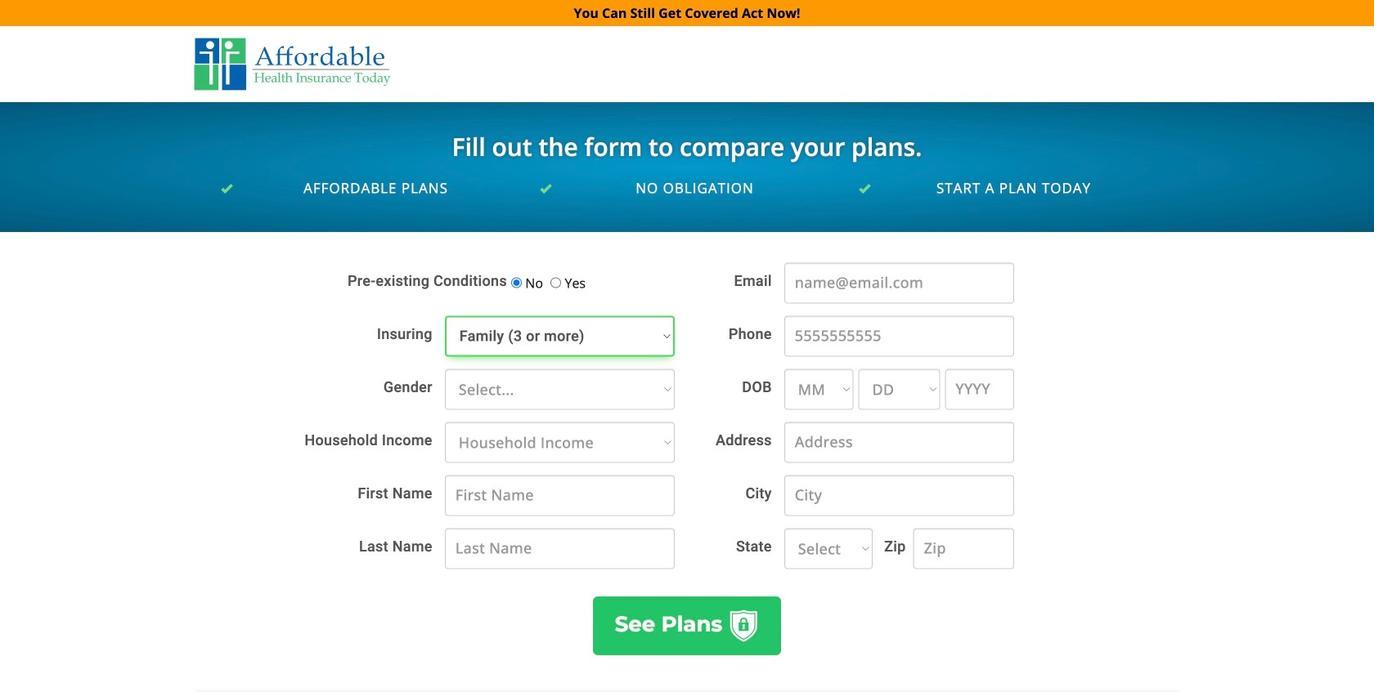 Task type: locate. For each thing, give the bounding box(es) containing it.
ok image
[[221, 183, 236, 195], [540, 183, 555, 195], [859, 183, 875, 195]]

3 ok image from the left
[[859, 183, 875, 195]]

affortable health insurance today image
[[194, 37, 391, 92]]

name@email.com email field
[[784, 263, 1014, 304]]

5555555555 telephone field
[[784, 316, 1014, 357]]

0 horizontal spatial ok image
[[221, 183, 236, 195]]

None radio
[[511, 278, 522, 288]]

1 horizontal spatial ok image
[[540, 183, 555, 195]]

2 horizontal spatial ok image
[[859, 183, 875, 195]]

2 ok image from the left
[[540, 183, 555, 195]]

None radio
[[551, 278, 561, 288]]

Last Name text field
[[445, 529, 675, 570]]

YYYY number field
[[945, 369, 1014, 410]]



Task type: describe. For each thing, give the bounding box(es) containing it.
First Name text field
[[445, 476, 675, 517]]

City text field
[[784, 476, 1014, 517]]

1 ok image from the left
[[221, 183, 236, 195]]

secure icon image
[[729, 610, 759, 643]]

Address text field
[[784, 423, 1014, 463]]

Zip telephone field
[[914, 529, 1014, 570]]



